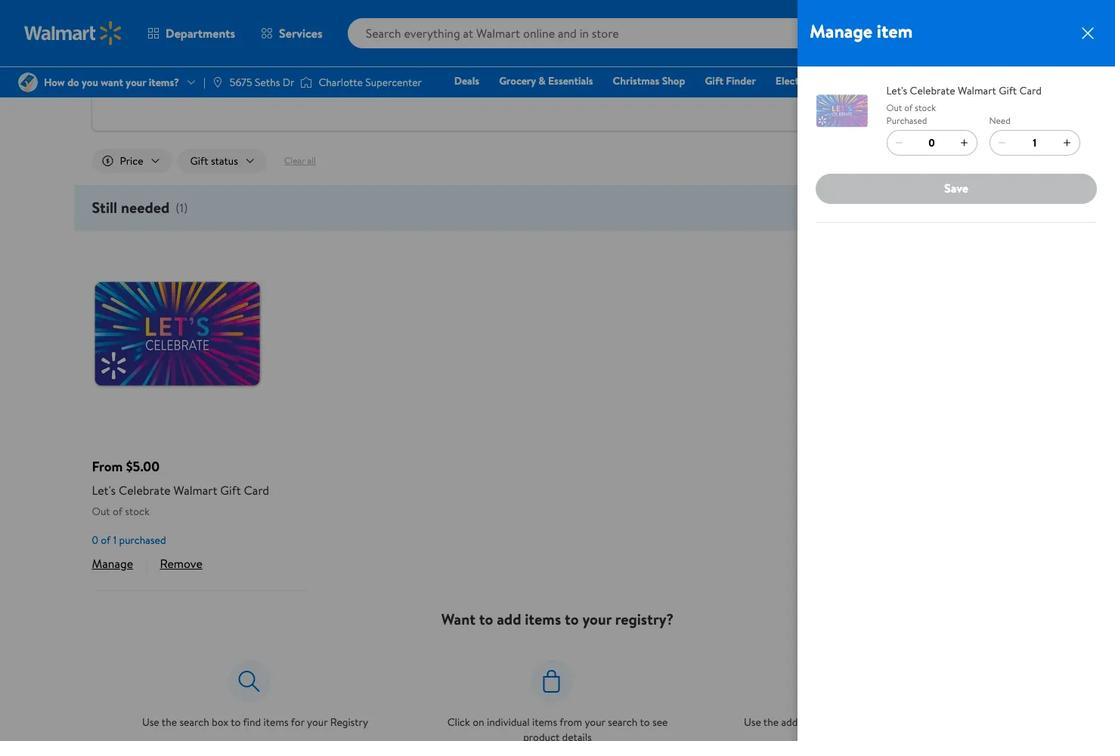Task type: describe. For each thing, give the bounding box(es) containing it.
christmas shop
[[613, 73, 685, 88]]

item
[[877, 18, 913, 44]]

items inside use the add to registry button to add items to your registry
[[916, 715, 941, 730]]

needed
[[121, 197, 170, 218]]

use the add to registry button to add items to your registry
[[744, 715, 976, 742]]

2 vertical spatial of
[[101, 533, 111, 548]]

5 $20.81
[[1067, 17, 1088, 48]]

for
[[291, 715, 305, 730]]

let's celebrate walmart gift card out of stock
[[887, 83, 1042, 114]]

deals
[[454, 73, 480, 88]]

registry
[[330, 715, 368, 730]]

increase quantity purchased, current quantity 0 image
[[959, 136, 971, 149]]

purchased inside manage item dialog
[[887, 114, 927, 127]]

manage for manage item
[[810, 18, 873, 44]]

celebrate inside let's celebrate walmart gift card out of stock
[[910, 83, 956, 98]]

stock inside the from $5.00 let's celebrate walmart gift card out of stock
[[125, 504, 150, 520]]

0 for 0 purchased
[[900, 52, 919, 97]]

close panel image
[[1079, 24, 1097, 42]]

gift inside let's celebrate walmart gift card out of stock
[[999, 83, 1017, 98]]

celebrate inside the from $5.00 let's celebrate walmart gift card out of stock
[[119, 482, 171, 499]]

out inside let's celebrate walmart gift card out of stock
[[887, 101, 902, 114]]

christmas
[[613, 73, 660, 88]]

registry?
[[615, 609, 674, 630]]

essentials
[[548, 73, 593, 88]]

still needed ( 1 )
[[92, 197, 188, 218]]

click on individual items from your search to see product details
[[447, 715, 668, 742]]

want to add items to your registry?
[[441, 609, 674, 630]]

click
[[447, 715, 470, 730]]

fashion
[[955, 73, 990, 88]]

manage for 'manage' button
[[92, 556, 133, 572]]

button
[[851, 715, 882, 730]]

1 horizontal spatial gift
[[705, 73, 724, 88]]

0 vertical spatial purchased
[[886, 98, 933, 113]]

fashion link
[[948, 73, 997, 89]]

grocery
[[499, 73, 536, 88]]

to inside click on individual items from your search to see product details
[[640, 715, 650, 730]]

walmart inside the from $5.00 let's celebrate walmart gift card out of stock
[[174, 482, 217, 499]]

walmart inside let's celebrate walmart gift card out of stock
[[958, 83, 997, 98]]

home
[[908, 73, 935, 88]]

shop for toy shop
[[865, 73, 888, 88]]

search inside click on individual items from your search to see product details
[[608, 715, 638, 730]]

electronics link
[[769, 73, 834, 89]]

5
[[1081, 17, 1086, 30]]

out inside the from $5.00 let's celebrate walmart gift card out of stock
[[92, 504, 110, 520]]

2 horizontal spatial add
[[896, 715, 913, 730]]

sort by
[[885, 151, 923, 167]]

remove
[[160, 556, 203, 572]]

grocery & essentials
[[499, 73, 593, 88]]

the for search
[[162, 715, 177, 730]]

home link
[[901, 73, 942, 89]]

Search search field
[[348, 18, 860, 48]]

save
[[944, 180, 969, 197]]

Walmart Site-Wide search field
[[348, 18, 860, 48]]

card inside let's celebrate walmart gift card out of stock
[[1020, 83, 1042, 98]]

use for use the add to registry button to add items to your registry
[[744, 715, 761, 730]]

from
[[560, 715, 582, 730]]

)
[[184, 200, 188, 216]]

add for to
[[781, 715, 798, 730]]

use for use the search box to find items for your registry
[[142, 715, 159, 730]]

xmas
[[110, 35, 152, 60]]

of inside the from $5.00 let's celebrate walmart gift card out of stock
[[113, 504, 122, 520]]

individual
[[487, 715, 530, 730]]

settings
[[852, 17, 890, 32]]

|
[[145, 556, 148, 572]]

auto link
[[1003, 73, 1039, 89]]

0 for 0 of 1 purchased
[[92, 533, 98, 548]]

&
[[539, 73, 546, 88]]

purchased
[[119, 533, 166, 548]]

gift finder link
[[698, 73, 763, 89]]

(
[[176, 200, 180, 216]]

use the search box to find items for your registry
[[142, 715, 368, 730]]

remove button
[[160, 556, 203, 572]]

on
[[473, 715, 484, 730]]

box
[[212, 715, 228, 730]]

from
[[92, 458, 123, 476]]

find
[[243, 715, 261, 730]]

toy shop link
[[840, 73, 895, 89]]



Task type: vqa. For each thing, say whether or not it's contained in the screenshot.
ONE
yes



Task type: locate. For each thing, give the bounding box(es) containing it.
gift finder
[[705, 73, 756, 88]]

card
[[1020, 83, 1042, 98], [244, 482, 269, 499]]

0 horizontal spatial celebrate
[[119, 482, 171, 499]]

one debit
[[975, 95, 1026, 110]]

manage inside dialog
[[810, 18, 873, 44]]

1 inside manage item dialog
[[1033, 135, 1037, 150]]

1 horizontal spatial add
[[781, 715, 798, 730]]

7,
[[131, 69, 138, 84]]

search
[[180, 715, 209, 730], [608, 715, 638, 730]]

0 vertical spatial let's
[[887, 83, 908, 98]]

sort
[[885, 151, 907, 167]]

shop for christmas shop
[[662, 73, 685, 88]]

use
[[142, 715, 159, 730], [744, 715, 761, 730]]

manage down '0 of 1 purchased'
[[92, 556, 133, 572]]

out up '0 of 1 purchased'
[[92, 504, 110, 520]]

stock down home link
[[915, 101, 936, 114]]

see
[[653, 715, 668, 730]]

1 horizontal spatial card
[[1020, 83, 1042, 98]]

1 horizontal spatial out
[[887, 101, 902, 114]]

$5.00
[[126, 458, 160, 476]]

debit
[[1000, 95, 1026, 110]]

decrease quantity need, current quantity 1 image
[[996, 136, 1008, 149]]

0 horizontal spatial search
[[180, 715, 209, 730]]

1 vertical spatial stock
[[125, 504, 150, 520]]

0 horizontal spatial card
[[244, 482, 269, 499]]

1 horizontal spatial let's
[[887, 83, 908, 98]]

0 horizontal spatial use
[[142, 715, 159, 730]]

1 horizontal spatial celebrate
[[910, 83, 956, 98]]

search left box
[[180, 715, 209, 730]]

2 the from the left
[[764, 715, 779, 730]]

0 purchased
[[886, 52, 933, 113]]

need
[[990, 114, 1011, 127]]

0 left the increase quantity purchased, current quantity 0 icon
[[929, 135, 935, 150]]

manage
[[810, 18, 873, 44], [92, 556, 133, 572]]

finder
[[726, 73, 756, 88]]

to
[[479, 609, 493, 630], [565, 609, 579, 630], [231, 715, 241, 730], [640, 715, 650, 730], [800, 715, 810, 730], [884, 715, 894, 730], [943, 715, 953, 730]]

2 horizontal spatial 0
[[929, 135, 935, 150]]

manage item
[[810, 18, 913, 44]]

save button
[[816, 174, 1097, 204]]

1 vertical spatial of
[[113, 504, 122, 520]]

walmart
[[958, 83, 997, 98], [174, 482, 217, 499]]

gift inside the from $5.00 let's celebrate walmart gift card out of stock
[[220, 482, 241, 499]]

shop
[[662, 73, 685, 88], [865, 73, 888, 88]]

0 vertical spatial manage
[[810, 18, 873, 44]]

of up 'manage' button
[[101, 533, 111, 548]]

1 vertical spatial card
[[244, 482, 269, 499]]

0 horizontal spatial 0
[[92, 533, 98, 548]]

0 vertical spatial 0
[[900, 52, 919, 97]]

registry
[[813, 715, 848, 730], [842, 730, 878, 742]]

0 horizontal spatial manage
[[92, 556, 133, 572]]

1 shop from the left
[[662, 73, 685, 88]]

0 vertical spatial card
[[1020, 83, 1042, 98]]

1 search from the left
[[180, 715, 209, 730]]

0 vertical spatial stock
[[915, 101, 936, 114]]

2 shop from the left
[[865, 73, 888, 88]]

1 horizontal spatial use
[[744, 715, 761, 730]]

from $5.00 let's celebrate walmart gift card out of stock
[[92, 458, 269, 520]]

2 vertical spatial 0
[[92, 533, 98, 548]]

stock
[[915, 101, 936, 114], [125, 504, 150, 520]]

1 the from the left
[[162, 715, 177, 730]]

manage button
[[92, 556, 133, 572]]

1 use from the left
[[142, 715, 159, 730]]

1 vertical spatial celebrate
[[119, 482, 171, 499]]

0 for 0
[[929, 135, 935, 150]]

product
[[523, 730, 560, 742]]

let's inside let's celebrate walmart gift card out of stock
[[887, 83, 908, 98]]

1 vertical spatial walmart
[[174, 482, 217, 499]]

1 horizontal spatial manage
[[810, 18, 873, 44]]

0 vertical spatial walmart
[[958, 83, 997, 98]]

1 vertical spatial purchased
[[887, 114, 927, 127]]

2 horizontal spatial gift
[[999, 83, 1017, 98]]

2023
[[140, 69, 164, 84]]

out
[[887, 101, 902, 114], [92, 504, 110, 520]]

1 horizontal spatial of
[[113, 504, 122, 520]]

0 horizontal spatial let's
[[92, 482, 116, 499]]

walmart image
[[24, 21, 123, 45]]

all
[[307, 154, 316, 167]]

toy shop
[[847, 73, 888, 88]]

0 horizontal spatial add
[[497, 609, 521, 630]]

want
[[441, 609, 476, 630]]

0 horizontal spatial shop
[[662, 73, 685, 88]]

from $5.00 group
[[92, 250, 307, 520]]

of inside let's celebrate walmart gift card out of stock
[[905, 101, 913, 114]]

grocery & essentials link
[[492, 73, 600, 89]]

1 horizontal spatial shop
[[865, 73, 888, 88]]

the for add
[[764, 715, 779, 730]]

items
[[525, 609, 561, 630], [264, 715, 289, 730], [532, 715, 557, 730], [916, 715, 941, 730]]

decrease quantity purchased, current quantity 0 image
[[894, 136, 906, 149]]

0 inside 0 purchased
[[900, 52, 919, 97]]

stock inside let's celebrate walmart gift card out of stock
[[915, 101, 936, 114]]

toy
[[847, 73, 862, 88]]

manage up toy
[[810, 18, 873, 44]]

manage item dialog
[[798, 0, 1115, 742]]

dec
[[110, 69, 129, 84]]

0 vertical spatial of
[[905, 101, 913, 114]]

0 horizontal spatial of
[[101, 533, 111, 548]]

shop right toy
[[865, 73, 888, 88]]

shop right christmas
[[662, 73, 685, 88]]

items inside click on individual items from your search to see product details
[[532, 715, 557, 730]]

0 vertical spatial celebrate
[[910, 83, 956, 98]]

gift
[[705, 73, 724, 88], [999, 83, 1017, 98], [220, 482, 241, 499]]

out up decrease quantity purchased, current quantity 0 icon
[[887, 101, 902, 114]]

details
[[562, 730, 592, 742]]

your inside use the add to registry button to add items to your registry
[[955, 715, 976, 730]]

of down home link
[[905, 101, 913, 114]]

stock up purchased
[[125, 504, 150, 520]]

$20.81
[[1067, 37, 1088, 48]]

electronics
[[776, 73, 827, 88]]

the inside use the add to registry button to add items to your registry
[[764, 715, 779, 730]]

one debit link
[[968, 94, 1032, 110]]

settings button
[[837, 17, 890, 32]]

0 horizontal spatial stock
[[125, 504, 150, 520]]

auto
[[1010, 73, 1032, 88]]

1 horizontal spatial search
[[608, 715, 638, 730]]

1
[[982, 52, 993, 97], [1033, 135, 1037, 150], [180, 200, 184, 216], [113, 533, 117, 548]]

of up '0 of 1 purchased'
[[113, 504, 122, 520]]

your
[[583, 609, 612, 630], [307, 715, 328, 730], [585, 715, 605, 730], [955, 715, 976, 730]]

1 vertical spatial 0
[[929, 135, 935, 150]]

1 vertical spatial manage
[[92, 556, 133, 572]]

one
[[975, 95, 997, 110]]

1 horizontal spatial the
[[764, 715, 779, 730]]

clear all button
[[272, 149, 328, 173]]

clear
[[284, 154, 305, 167]]

let's
[[887, 83, 908, 98], [92, 482, 116, 499]]

1 horizontal spatial walmart
[[958, 83, 997, 98]]

increase quantity need, current quantity 1 image
[[1061, 136, 1074, 149]]

0 horizontal spatial the
[[162, 715, 177, 730]]

1 horizontal spatial 0
[[900, 52, 919, 97]]

purchased down home link
[[886, 98, 933, 113]]

0 horizontal spatial walmart
[[174, 482, 217, 499]]

0 inside manage item dialog
[[929, 135, 935, 150]]

use inside use the add to registry button to add items to your registry
[[744, 715, 761, 730]]

1 horizontal spatial stock
[[915, 101, 936, 114]]

public
[[125, 18, 149, 31]]

2 use from the left
[[744, 715, 761, 730]]

purchased up decrease quantity purchased, current quantity 0 icon
[[887, 114, 927, 127]]

2 horizontal spatial of
[[905, 101, 913, 114]]

0 horizontal spatial out
[[92, 504, 110, 520]]

card inside the from $5.00 let's celebrate walmart gift card out of stock
[[244, 482, 269, 499]]

dec 7, 2023
[[110, 69, 164, 84]]

of
[[905, 101, 913, 114], [113, 504, 122, 520], [101, 533, 111, 548]]

search left see in the bottom of the page
[[608, 715, 638, 730]]

0 right toy shop
[[900, 52, 919, 97]]

0 horizontal spatial gift
[[220, 482, 241, 499]]

let's celebrate walmart gift card image
[[92, 250, 263, 420]]

let's inside the from $5.00 let's celebrate walmart gift card out of stock
[[92, 482, 116, 499]]

0 up 'manage' button
[[92, 533, 98, 548]]

0
[[900, 52, 919, 97], [929, 135, 935, 150], [92, 533, 98, 548]]

deals link
[[447, 73, 486, 89]]

still
[[92, 197, 117, 218]]

2 search from the left
[[608, 715, 638, 730]]

0 of 1 purchased
[[92, 533, 166, 548]]

1 inside still needed ( 1 )
[[180, 200, 184, 216]]

0 vertical spatial out
[[887, 101, 902, 114]]

christmas shop link
[[606, 73, 692, 89]]

add for items
[[497, 609, 521, 630]]

your inside click on individual items from your search to see product details
[[585, 715, 605, 730]]

1 vertical spatial out
[[92, 504, 110, 520]]

add
[[497, 609, 521, 630], [781, 715, 798, 730], [896, 715, 913, 730]]

clear all
[[284, 154, 316, 167]]

1 vertical spatial let's
[[92, 482, 116, 499]]

by
[[910, 151, 923, 167]]

celebrate
[[910, 83, 956, 98], [119, 482, 171, 499]]



